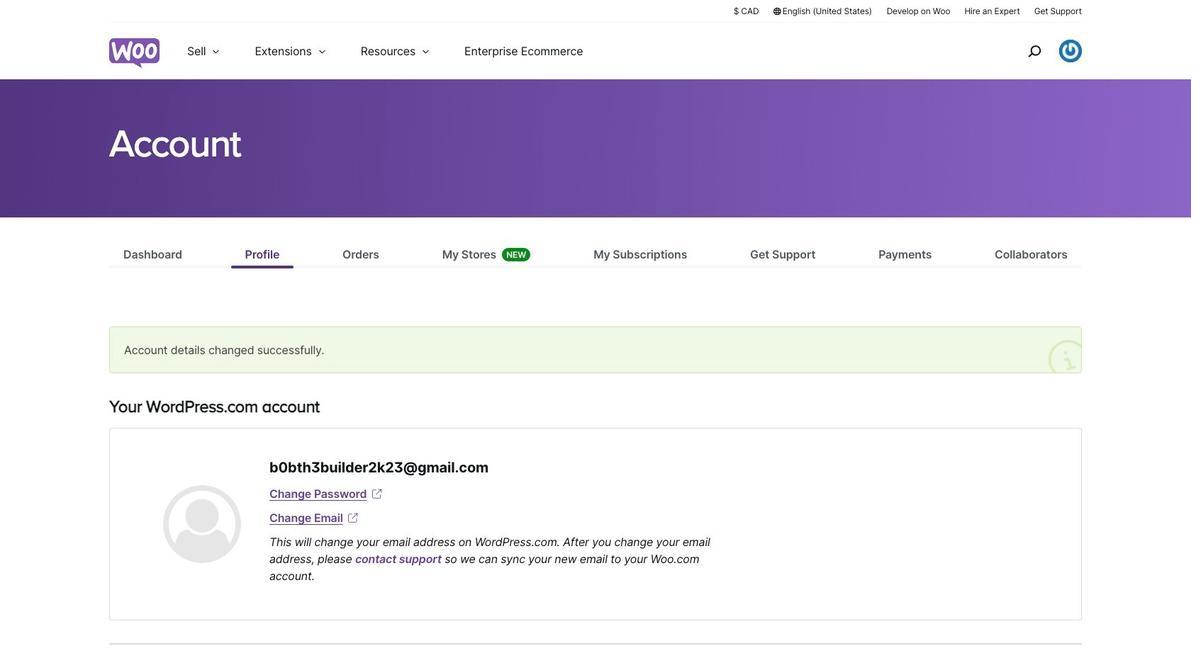 Task type: locate. For each thing, give the bounding box(es) containing it.
gravatar image image
[[163, 486, 241, 564]]

open account menu image
[[1060, 40, 1082, 62]]

alert
[[109, 327, 1082, 374]]



Task type: vqa. For each thing, say whether or not it's contained in the screenshot.
Search icon
yes



Task type: describe. For each thing, give the bounding box(es) containing it.
search image
[[1024, 40, 1046, 62]]

external link image
[[346, 511, 360, 526]]

service navigation menu element
[[998, 28, 1082, 74]]

external link image
[[370, 487, 384, 501]]



